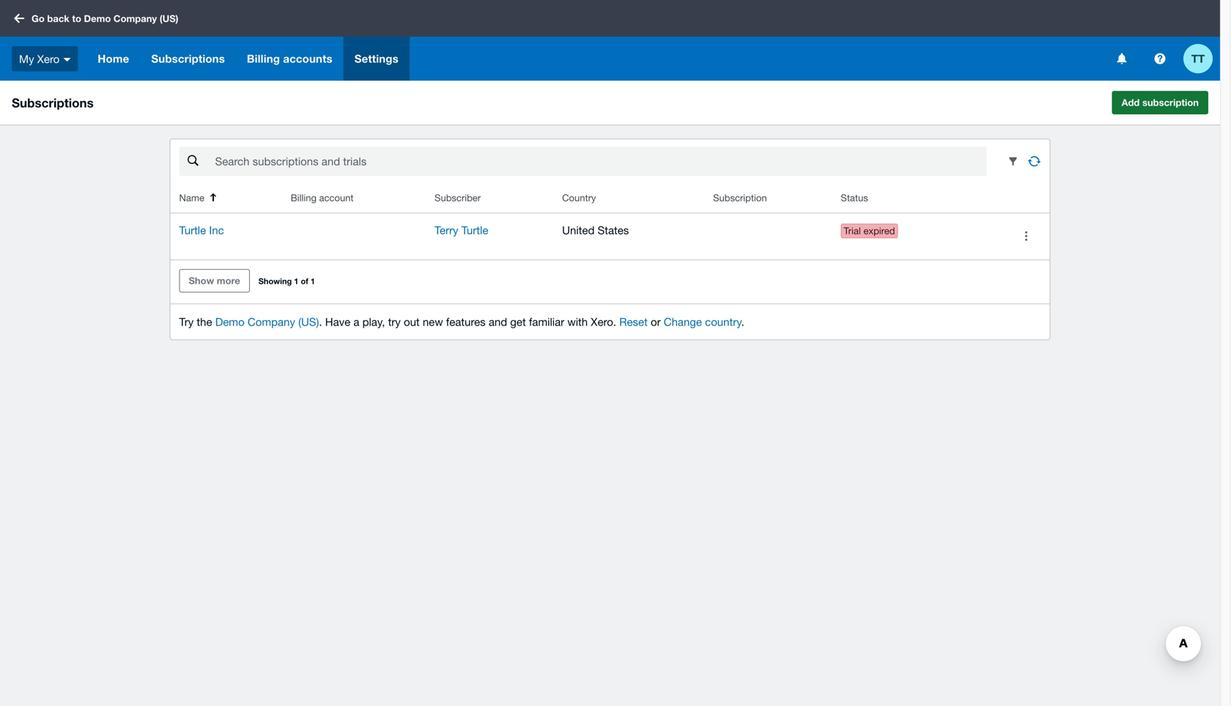 Task type: vqa. For each thing, say whether or not it's contained in the screenshot.
Search subscriptions and trials "element"
yes



Task type: describe. For each thing, give the bounding box(es) containing it.
banner containing home
[[0, 0, 1221, 81]]

xero.
[[591, 315, 617, 328]]

billing accounts link
[[236, 37, 344, 81]]

xero
[[37, 52, 60, 65]]

go
[[32, 13, 45, 24]]

1 1 from the left
[[294, 276, 299, 286]]

1 horizontal spatial company
[[248, 315, 295, 328]]

showing 1 of 1
[[259, 276, 315, 286]]

1 horizontal spatial demo
[[215, 315, 245, 328]]

more row options image
[[999, 147, 1028, 176]]

new
[[423, 315, 443, 328]]

add
[[1122, 97, 1140, 108]]

svg image
[[1155, 53, 1166, 64]]

name button
[[179, 192, 216, 204]]

and
[[489, 315, 507, 328]]

of
[[301, 276, 309, 286]]

subscriptions link
[[140, 37, 236, 81]]

2 horizontal spatial svg image
[[1118, 53, 1127, 64]]

2 . from the left
[[742, 315, 745, 328]]

billing accounts
[[247, 52, 333, 65]]

reset link
[[620, 315, 648, 328]]

2 turtle from the left
[[462, 224, 489, 236]]

show
[[189, 275, 214, 286]]

(us) inside "link"
[[160, 13, 179, 24]]

billing account
[[291, 192, 354, 203]]

go back to demo company (us)
[[32, 13, 179, 24]]

out
[[404, 315, 420, 328]]

turtle inc link
[[179, 224, 224, 236]]

name
[[179, 192, 205, 203]]

account
[[319, 192, 354, 203]]

terry
[[435, 224, 459, 236]]

states
[[598, 224, 629, 236]]

change
[[664, 315, 702, 328]]

my xero
[[19, 52, 60, 65]]

status
[[841, 192, 869, 203]]

tt button
[[1184, 37, 1221, 81]]

Search subscriptions and trials search field
[[214, 147, 987, 175]]

showing
[[259, 276, 292, 286]]

billing for billing accounts
[[247, 52, 280, 65]]

inc
[[209, 224, 224, 236]]

country
[[705, 315, 742, 328]]

home link
[[87, 37, 140, 81]]

subscriptions inside banner
[[151, 52, 225, 65]]

company inside "link"
[[114, 13, 157, 24]]

reset
[[620, 315, 648, 328]]

svg image inside go back to demo company (us) "link"
[[14, 14, 24, 23]]

try the demo company (us) . have a play, try out new features and get familiar with xero. reset or change country .
[[179, 315, 745, 328]]

features
[[446, 315, 486, 328]]

add subscription
[[1122, 97, 1200, 108]]



Task type: locate. For each thing, give the bounding box(es) containing it.
0 horizontal spatial subscriptions
[[12, 95, 94, 110]]

0 horizontal spatial .
[[319, 315, 322, 328]]

1 left of
[[294, 276, 299, 286]]

0 vertical spatial (us)
[[160, 13, 179, 24]]

change country link
[[664, 315, 742, 328]]

1 vertical spatial billing
[[291, 192, 317, 203]]

a
[[354, 315, 360, 328]]

united
[[563, 224, 595, 236]]

company down showing
[[248, 315, 295, 328]]

billing inside banner
[[247, 52, 280, 65]]

1
[[294, 276, 299, 286], [311, 276, 315, 286]]

1 . from the left
[[319, 315, 322, 328]]

demo inside "link"
[[84, 13, 111, 24]]

turtle inc
[[179, 224, 224, 236]]

to
[[72, 13, 81, 24]]

1 horizontal spatial (us)
[[298, 315, 319, 328]]

tt
[[1192, 52, 1206, 65]]

1 horizontal spatial .
[[742, 315, 745, 328]]

. right the change
[[742, 315, 745, 328]]

turtle right terry
[[462, 224, 489, 236]]

0 vertical spatial company
[[114, 13, 157, 24]]

the
[[197, 315, 212, 328]]

svg image
[[14, 14, 24, 23], [1118, 53, 1127, 64], [63, 58, 71, 61]]

subscription
[[1143, 97, 1200, 108]]

subscriptions
[[151, 52, 225, 65], [12, 95, 94, 110]]

more row options image
[[1012, 221, 1042, 251]]

svg image left svg icon at the right of the page
[[1118, 53, 1127, 64]]

trial expired
[[844, 225, 896, 236]]

0 horizontal spatial demo
[[84, 13, 111, 24]]

1 vertical spatial subscriptions
[[12, 95, 94, 110]]

company up home link
[[114, 13, 157, 24]]

show more
[[189, 275, 240, 286]]

(us) left have
[[298, 315, 319, 328]]

my
[[19, 52, 34, 65]]

1 vertical spatial (us)
[[298, 315, 319, 328]]

get
[[511, 315, 526, 328]]

2 1 from the left
[[311, 276, 315, 286]]

try
[[179, 315, 194, 328]]

1 vertical spatial company
[[248, 315, 295, 328]]

settings
[[355, 52, 399, 65]]

billing
[[247, 52, 280, 65], [291, 192, 317, 203]]

0 horizontal spatial turtle
[[179, 224, 206, 236]]

try
[[388, 315, 401, 328]]

demo right to
[[84, 13, 111, 24]]

terry turtle link
[[435, 224, 489, 236]]

have
[[325, 315, 351, 328]]

1 vertical spatial demo
[[215, 315, 245, 328]]

0 vertical spatial subscriptions
[[151, 52, 225, 65]]

or
[[651, 315, 661, 328]]

go back to demo company (us) link
[[9, 5, 187, 31]]

0 horizontal spatial (us)
[[160, 13, 179, 24]]

(us)
[[160, 13, 179, 24], [298, 315, 319, 328]]

billing left the accounts
[[247, 52, 280, 65]]

1 turtle from the left
[[179, 224, 206, 236]]

1 horizontal spatial billing
[[291, 192, 317, 203]]

.
[[319, 315, 322, 328], [742, 315, 745, 328]]

svg image left go
[[14, 14, 24, 23]]

0 horizontal spatial svg image
[[14, 14, 24, 23]]

subscriber
[[435, 192, 481, 203]]

turtle left inc
[[179, 224, 206, 236]]

expired
[[864, 225, 896, 236]]

demo company (us) link
[[215, 315, 319, 328]]

svg image right xero
[[63, 58, 71, 61]]

1 horizontal spatial svg image
[[63, 58, 71, 61]]

1 right of
[[311, 276, 315, 286]]

1 horizontal spatial 1
[[311, 276, 315, 286]]

country
[[563, 192, 596, 203]]

familiar
[[529, 315, 565, 328]]

billing for billing account
[[291, 192, 317, 203]]

svg image inside my xero popup button
[[63, 58, 71, 61]]

1 horizontal spatial subscriptions
[[151, 52, 225, 65]]

turtle
[[179, 224, 206, 236], [462, 224, 489, 236]]

terry turtle
[[435, 224, 489, 236]]

play,
[[363, 315, 385, 328]]

show more button
[[179, 269, 250, 293]]

settings button
[[344, 37, 410, 81]]

0 vertical spatial demo
[[84, 13, 111, 24]]

company
[[114, 13, 157, 24], [248, 315, 295, 328]]

add subscription button
[[1113, 91, 1209, 114]]

0 horizontal spatial 1
[[294, 276, 299, 286]]

home
[[98, 52, 129, 65]]

trial
[[844, 225, 861, 236]]

with
[[568, 315, 588, 328]]

0 vertical spatial billing
[[247, 52, 280, 65]]

back
[[47, 13, 69, 24]]

accounts
[[283, 52, 333, 65]]

search subscriptions and trials element
[[179, 146, 987, 177]]

1 horizontal spatial turtle
[[462, 224, 489, 236]]

billing left account
[[291, 192, 317, 203]]

(us) up 'subscriptions' link
[[160, 13, 179, 24]]

subscription
[[714, 192, 767, 203]]

demo right the
[[215, 315, 245, 328]]

more
[[217, 275, 240, 286]]

demo
[[84, 13, 111, 24], [215, 315, 245, 328]]

0 horizontal spatial company
[[114, 13, 157, 24]]

united states
[[563, 224, 629, 236]]

. left have
[[319, 315, 322, 328]]

banner
[[0, 0, 1221, 81]]

0 horizontal spatial billing
[[247, 52, 280, 65]]

my xero button
[[0, 37, 87, 81]]



